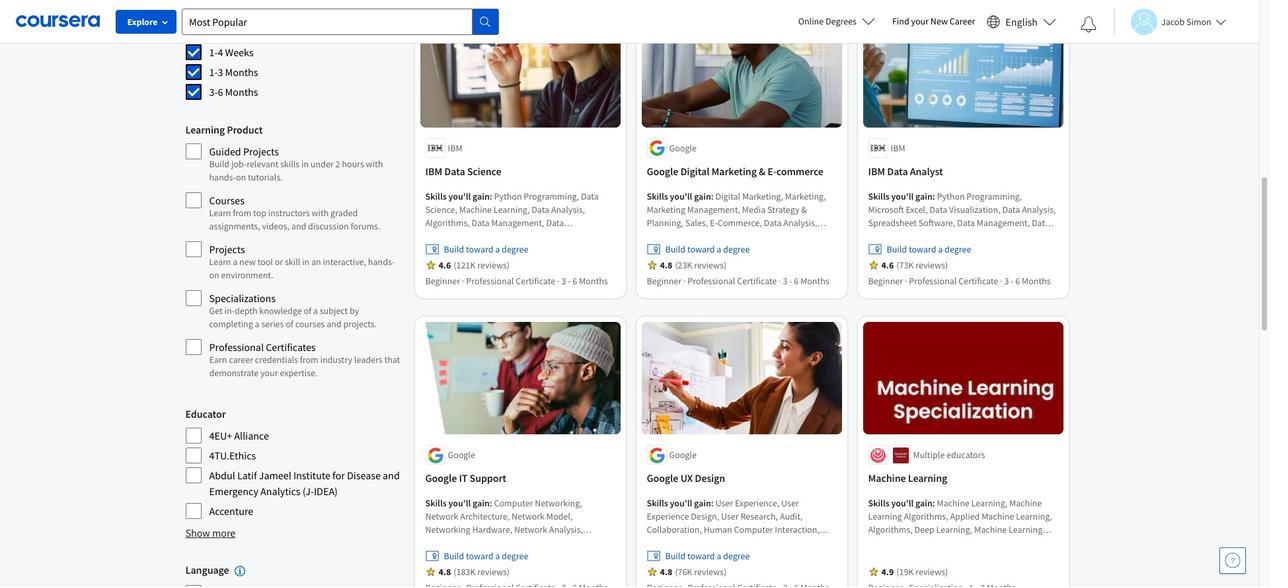 Task type: describe. For each thing, give the bounding box(es) containing it.
on for projects
[[209, 269, 219, 281]]

less than 2 hours
[[209, 26, 289, 39]]

gain for analyst
[[916, 190, 933, 202]]

educator
[[186, 407, 226, 421]]

gain for support
[[473, 498, 490, 509]]

abdul
[[209, 469, 235, 482]]

machine
[[869, 472, 906, 485]]

- for ibm data analyst
[[1011, 275, 1014, 287]]

english
[[1006, 15, 1038, 28]]

skills for science
[[426, 190, 447, 202]]

skill
[[285, 256, 300, 268]]

and inside the abdul latif jameel institute for disease and emergency analytics (j-idea)
[[383, 469, 400, 482]]

a up courses
[[313, 305, 318, 317]]

- for google digital marketing & e-commerce
[[790, 275, 793, 287]]

get in-depth knowledge of a subject by completing a series of courses and projects.
[[209, 305, 377, 330]]

months for ibm data science
[[579, 275, 608, 287]]

google left ux
[[647, 472, 679, 485]]

data for analyst
[[888, 165, 908, 178]]

audit,
[[780, 511, 803, 523]]

1-4 weeks
[[209, 46, 254, 59]]

coursera image
[[16, 11, 100, 32]]

1 vertical spatial of
[[286, 318, 294, 330]]

disease
[[347, 469, 381, 482]]

machine learning
[[869, 472, 948, 485]]

4.6 (121k reviews)
[[439, 259, 510, 271]]

development,
[[781, 537, 836, 549]]

than
[[231, 26, 253, 39]]

google up it
[[448, 449, 475, 461]]

tools
[[647, 564, 668, 576]]

specializations
[[209, 292, 276, 305]]

build for ibm data analyst
[[887, 243, 907, 255]]

that
[[385, 354, 400, 366]]

build toward a degree for science
[[444, 243, 529, 255]]

beginner · professional certificate · 3 - 6 months for analyst
[[869, 275, 1051, 287]]

explore button
[[116, 10, 177, 34]]

build toward a degree for design
[[666, 550, 750, 562]]

online
[[799, 15, 824, 27]]

google up digital
[[670, 142, 697, 154]]

4.6 for ibm data analyst
[[882, 259, 894, 271]]

reviews) for analyst
[[916, 259, 948, 271]]

a down human on the right bottom
[[717, 550, 722, 562]]

digital
[[681, 165, 710, 178]]

degree for design
[[724, 550, 750, 562]]

google left it
[[426, 472, 457, 485]]

(76k
[[675, 566, 693, 578]]

learn for projects
[[209, 256, 231, 268]]

you'll up experience
[[670, 498, 693, 509]]

ibm inside ibm data analyst link
[[869, 165, 886, 178]]

in-
[[225, 305, 235, 317]]

human
[[704, 524, 733, 536]]

guided projects
[[209, 145, 279, 158]]

product inside group
[[227, 123, 263, 136]]

graded
[[331, 207, 358, 219]]

or
[[275, 256, 283, 268]]

forums.
[[351, 220, 381, 232]]

with inside build job-relevant skills in under 2 hours with hands-on tutorials.
[[366, 158, 383, 170]]

google ux design link
[[647, 470, 837, 486]]

certificate for science
[[516, 275, 556, 287]]

information about this filter group image
[[235, 566, 245, 577]]

3-
[[209, 85, 218, 99]]

skills
[[280, 158, 300, 170]]

build for google ux design
[[666, 550, 686, 562]]

2 vertical spatial design,
[[719, 550, 747, 562]]

5 · from the left
[[905, 275, 908, 287]]

weeks
[[225, 46, 254, 59]]

experience
[[647, 511, 689, 523]]

media,
[[672, 550, 698, 562]]

job-
[[231, 158, 247, 170]]

6 for google digital marketing & e-commerce
[[794, 275, 799, 287]]

under
[[311, 158, 334, 170]]

design
[[695, 472, 726, 485]]

2 inside duration "group"
[[255, 26, 260, 39]]

beginner for ibm data science
[[426, 275, 460, 287]]

professional for science
[[466, 275, 514, 287]]

(19k
[[897, 566, 914, 578]]

4.8 (183k reviews)
[[439, 566, 510, 578]]

skills you'll gain : for marketing
[[647, 190, 716, 202]]

3 for google digital marketing & e-commerce
[[783, 275, 788, 287]]

show more
[[186, 526, 236, 540]]

skills you'll gain : up experience
[[647, 498, 716, 509]]

collaboration,
[[647, 524, 702, 536]]

toward for analyst
[[909, 243, 937, 255]]

: for marketing
[[711, 190, 714, 202]]

top
[[253, 207, 266, 219]]

in inside the learn a new tool or skill in an interactive, hands- on environment.
[[302, 256, 310, 268]]

projects.
[[344, 318, 377, 330]]

research,
[[741, 511, 778, 523]]

1 vertical spatial projects
[[209, 243, 245, 256]]

reviews) for support
[[478, 566, 510, 578]]

6 · from the left
[[1001, 275, 1003, 287]]

skills you'll gain : down machine learning
[[869, 498, 937, 509]]

industry
[[320, 354, 353, 366]]

google left digital
[[647, 165, 679, 178]]

: for support
[[490, 498, 492, 509]]

abdul latif jameel institute for disease and emergency analytics (j-idea)
[[209, 469, 400, 498]]

4tu.ethics
[[209, 449, 256, 462]]

accenture
[[209, 505, 253, 518]]

4eu+ alliance
[[209, 429, 269, 442]]

6 for ibm data science
[[573, 275, 578, 287]]

toward for design
[[688, 550, 715, 562]]

interaction,
[[775, 524, 820, 536]]

toward for support
[[466, 550, 494, 562]]

4.8 (23k reviews)
[[660, 259, 727, 271]]

build for google digital marketing & e-commerce
[[666, 243, 686, 255]]

build for google it support
[[444, 550, 464, 562]]

beginner for google digital marketing & e-commerce
[[647, 275, 682, 287]]

depth
[[235, 305, 258, 317]]

courses
[[295, 318, 325, 330]]

(j-
[[303, 485, 314, 498]]

3 for ibm data science
[[562, 275, 566, 287]]

3-6 months
[[209, 85, 258, 99]]

certificate for marketing
[[738, 275, 777, 287]]

- for ibm data science
[[568, 275, 571, 287]]

demonstrate
[[209, 367, 259, 379]]

1 vertical spatial design,
[[718, 537, 747, 549]]

less
[[209, 26, 228, 39]]

support
[[470, 472, 507, 485]]

ibm data science link
[[426, 163, 615, 179]]

2 web from the left
[[749, 550, 766, 562]]

an
[[312, 256, 321, 268]]

degree for support
[[502, 550, 529, 562]]

4.8 for ux
[[660, 566, 673, 578]]

1 web from the left
[[700, 550, 717, 562]]

guided
[[209, 145, 241, 158]]

professional inside learning product group
[[209, 341, 264, 354]]

planning,
[[647, 537, 684, 549]]

more
[[212, 526, 236, 540]]

0 vertical spatial design,
[[691, 511, 720, 523]]

help center image
[[1225, 553, 1241, 569]]

ibm data science
[[426, 165, 502, 178]]

: down machine learning
[[933, 498, 936, 509]]

series
[[262, 318, 284, 330]]

online degrees
[[799, 15, 857, 27]]

learn from top instructors with graded assignments, videos, and discussion forums.
[[209, 207, 381, 232]]

multiple educators
[[914, 449, 986, 461]]

professional for analyst
[[909, 275, 957, 287]]

google it support link
[[426, 470, 615, 486]]

ibm up ibm data analyst
[[891, 142, 906, 154]]

0 vertical spatial of
[[304, 305, 312, 317]]

learn a new tool or skill in an interactive, hands- on environment.
[[209, 256, 395, 281]]

analyst
[[910, 165, 944, 178]]

google ux design
[[647, 472, 726, 485]]

4
[[218, 46, 223, 59]]

ibm inside ibm data science link
[[426, 165, 443, 178]]

leaders
[[354, 354, 383, 366]]

simon
[[1187, 16, 1212, 27]]

expertise.
[[280, 367, 318, 379]]

instructors
[[268, 207, 310, 219]]

a up 4.6 (73k reviews)
[[939, 243, 943, 255]]

multiple
[[914, 449, 945, 461]]

reviews) for science
[[478, 259, 510, 271]]

a up 4.6 (121k reviews) on the top of the page
[[496, 243, 500, 255]]

3 inside duration "group"
[[218, 65, 223, 79]]

marketing
[[712, 165, 757, 178]]

assignments,
[[209, 220, 260, 232]]

a left series
[[255, 318, 260, 330]]

credentials
[[255, 354, 298, 366]]

by
[[350, 305, 359, 317]]

it
[[459, 472, 468, 485]]

institute
[[294, 469, 331, 482]]

for
[[333, 469, 345, 482]]

1 · from the left
[[462, 275, 465, 287]]

ibm up "ibm data science"
[[448, 142, 463, 154]]

skills you'll gain : for support
[[426, 498, 494, 509]]



Task type: locate. For each thing, give the bounding box(es) containing it.
skills you'll gain : for science
[[426, 190, 494, 202]]

and
[[292, 220, 306, 232], [327, 318, 342, 330], [383, 469, 400, 482]]

1 horizontal spatial your
[[912, 15, 929, 27]]

1 beginner · professional certificate · 3 - 6 months from the left
[[426, 275, 608, 287]]

1 vertical spatial hands-
[[368, 256, 395, 268]]

in left an
[[302, 256, 310, 268]]

0 vertical spatial your
[[912, 15, 929, 27]]

degree up 4.6 (121k reviews) on the top of the page
[[502, 243, 529, 255]]

1 horizontal spatial product
[[686, 537, 716, 549]]

0 horizontal spatial on
[[209, 269, 219, 281]]

0 horizontal spatial -
[[568, 275, 571, 287]]

hands- down job-
[[209, 171, 236, 183]]

projects up tutorials.
[[243, 145, 279, 158]]

1 vertical spatial and
[[327, 318, 342, 330]]

in inside build job-relevant skills in under 2 hours with hands-on tutorials.
[[302, 158, 309, 170]]

1 horizontal spatial of
[[304, 305, 312, 317]]

0 vertical spatial from
[[233, 207, 251, 219]]

months for google digital marketing & e-commerce
[[801, 275, 830, 287]]

1 horizontal spatial and
[[327, 318, 342, 330]]

professional down 4.6 (73k reviews)
[[909, 275, 957, 287]]

learning
[[186, 123, 225, 136], [908, 472, 948, 485]]

build left job-
[[209, 158, 230, 170]]

discussion
[[308, 220, 349, 232]]

2 horizontal spatial beginner
[[869, 275, 903, 287]]

show
[[186, 526, 210, 540]]

: down the 'marketing'
[[711, 190, 714, 202]]

skills you'll gain : down digital
[[647, 190, 716, 202]]

degree for science
[[502, 243, 529, 255]]

build inside build job-relevant skills in under 2 hours with hands-on tutorials.
[[209, 158, 230, 170]]

in
[[302, 158, 309, 170], [302, 256, 310, 268]]

0 horizontal spatial beginner
[[426, 275, 460, 287]]

1 horizontal spatial from
[[300, 354, 319, 366]]

4.8 for it
[[439, 566, 451, 578]]

degree up 4.8 (23k reviews)
[[724, 243, 750, 255]]

2 - from the left
[[790, 275, 793, 287]]

beginner · professional certificate · 3 - 6 months down 4.6 (73k reviews)
[[869, 275, 1051, 287]]

hands- inside the learn a new tool or skill in an interactive, hands- on environment.
[[368, 256, 395, 268]]

&
[[759, 165, 766, 178]]

1- for 4
[[209, 46, 218, 59]]

2 horizontal spatial certificate
[[959, 275, 999, 287]]

1 horizontal spatial beginner
[[647, 275, 682, 287]]

build toward a degree up 4.8 (183k reviews)
[[444, 550, 529, 562]]

1 vertical spatial with
[[312, 207, 329, 219]]

you'll for marketing
[[670, 190, 693, 202]]

you'll down it
[[449, 498, 471, 509]]

4.8 left (76k
[[660, 566, 673, 578]]

learning down 'multiple'
[[908, 472, 948, 485]]

professional down 4.6 (121k reviews) on the top of the page
[[466, 275, 514, 287]]

4.6 left (73k
[[882, 259, 894, 271]]

1 4.6 from the left
[[439, 259, 451, 271]]

skills you'll gain : down it
[[426, 498, 494, 509]]

3 - from the left
[[1011, 275, 1014, 287]]

2 horizontal spatial -
[[1011, 275, 1014, 287]]

1 learn from the top
[[209, 207, 231, 219]]

0 horizontal spatial data
[[445, 165, 465, 178]]

learning product group
[[186, 122, 402, 385]]

: for analyst
[[933, 190, 936, 202]]

0 horizontal spatial learning
[[186, 123, 225, 136]]

skills
[[426, 190, 447, 202], [647, 190, 668, 202], [869, 190, 890, 202], [426, 498, 447, 509], [647, 498, 668, 509], [869, 498, 890, 509]]

2 left hours
[[336, 158, 340, 170]]

a up 4.8 (23k reviews)
[[717, 243, 722, 255]]

a inside the learn a new tool or skill in an interactive, hands- on environment.
[[233, 256, 238, 268]]

relevant
[[247, 158, 278, 170]]

2 certificate from the left
[[738, 275, 777, 287]]

: for science
[[490, 190, 492, 202]]

you'll down "ibm data science"
[[449, 190, 471, 202]]

learn left new at the left
[[209, 256, 231, 268]]

2 vertical spatial and
[[383, 469, 400, 482]]

3 for ibm data analyst
[[1005, 275, 1009, 287]]

gain down design
[[694, 498, 711, 509]]

1 horizontal spatial with
[[366, 158, 383, 170]]

tutorials.
[[248, 171, 283, 183]]

build up (121k
[[444, 243, 464, 255]]

1 1- from the top
[[209, 46, 218, 59]]

ibm left "science"
[[426, 165, 443, 178]]

ux
[[681, 472, 693, 485]]

1 vertical spatial in
[[302, 256, 310, 268]]

you'll for science
[[449, 190, 471, 202]]

0 horizontal spatial 4.6
[[439, 259, 451, 271]]

0 vertical spatial on
[[236, 171, 246, 183]]

show more button
[[186, 525, 236, 541]]

reviews) right (121k
[[478, 259, 510, 271]]

0 horizontal spatial from
[[233, 207, 251, 219]]

explore
[[127, 16, 158, 28]]

build toward a degree up 4.8 (23k reviews)
[[666, 243, 750, 255]]

1 vertical spatial 2
[[336, 158, 340, 170]]

your inside earn career credentials from industry leaders that demonstrate your expertise.
[[261, 367, 278, 379]]

new
[[239, 256, 256, 268]]

: down "science"
[[490, 190, 492, 202]]

reviews) right (76k
[[695, 566, 727, 578]]

educator group
[[186, 406, 402, 520]]

show notifications image
[[1081, 17, 1097, 32]]

environment.
[[221, 269, 274, 281]]

on inside build job-relevant skills in under 2 hours with hands-on tutorials.
[[236, 171, 246, 183]]

gain down "science"
[[473, 190, 490, 202]]

hands- for guided projects
[[209, 171, 236, 183]]

4.8 left (23k
[[660, 259, 673, 271]]

0 vertical spatial learning
[[186, 123, 225, 136]]

career
[[229, 354, 253, 366]]

science
[[467, 165, 502, 178]]

degree down computer at right bottom
[[724, 550, 750, 562]]

you'll for analyst
[[892, 190, 914, 202]]

0 vertical spatial projects
[[243, 145, 279, 158]]

projects
[[243, 145, 279, 158], [209, 243, 245, 256]]

from inside learn from top instructors with graded assignments, videos, and discussion forums.
[[233, 207, 251, 219]]

4.8 for digital
[[660, 259, 673, 271]]

of up courses
[[304, 305, 312, 317]]

build toward a degree up 4.6 (73k reviews)
[[887, 243, 972, 255]]

0 horizontal spatial beginner · professional certificate · 3 - 6 months
[[426, 275, 608, 287]]

1 horizontal spatial learning
[[908, 472, 948, 485]]

2 beginner from the left
[[647, 275, 682, 287]]

reviews) for design
[[695, 566, 727, 578]]

analytics
[[261, 485, 301, 498]]

(183k
[[454, 566, 476, 578]]

build toward a degree up 4.6 (121k reviews) on the top of the page
[[444, 243, 529, 255]]

0 horizontal spatial web
[[700, 550, 717, 562]]

latif
[[237, 469, 257, 482]]

certificate for analyst
[[959, 275, 999, 287]]

find your new career link
[[886, 13, 982, 30]]

: down design
[[711, 498, 714, 509]]

you'll for support
[[449, 498, 471, 509]]

0 vertical spatial learn
[[209, 207, 231, 219]]

and inside get in-depth knowledge of a subject by completing a series of courses and projects.
[[327, 318, 342, 330]]

degree up 4.6 (73k reviews)
[[945, 243, 972, 255]]

2 learn from the top
[[209, 256, 231, 268]]

emergency
[[209, 485, 259, 498]]

from inside earn career credentials from industry leaders that demonstrate your expertise.
[[300, 354, 319, 366]]

and right disease
[[383, 469, 400, 482]]

toward up 4.8 (76k reviews)
[[688, 550, 715, 562]]

2 inside build job-relevant skills in under 2 hours with hands-on tutorials.
[[336, 158, 340, 170]]

0 vertical spatial in
[[302, 158, 309, 170]]

learn inside the learn a new tool or skill in an interactive, hands- on environment.
[[209, 256, 231, 268]]

build for ibm data science
[[444, 243, 464, 255]]

machine learning link
[[869, 470, 1058, 486]]

2
[[255, 26, 260, 39], [336, 158, 340, 170]]

product up guided projects in the left top of the page
[[227, 123, 263, 136]]

learning inside group
[[186, 123, 225, 136]]

What do you want to learn? text field
[[182, 8, 473, 35]]

0 vertical spatial 1-
[[209, 46, 218, 59]]

1- down the less
[[209, 46, 218, 59]]

you'll down ibm data analyst
[[892, 190, 914, 202]]

0 horizontal spatial certificate
[[516, 275, 556, 287]]

with inside learn from top instructors with graded assignments, videos, and discussion forums.
[[312, 207, 329, 219]]

1 vertical spatial learning
[[908, 472, 948, 485]]

1 vertical spatial learn
[[209, 256, 231, 268]]

ibm left analyst
[[869, 165, 886, 178]]

3 beginner · professional certificate · 3 - 6 months from the left
[[869, 275, 1051, 287]]

degree for marketing
[[724, 243, 750, 255]]

google digital marketing & e-commerce link
[[647, 163, 837, 179]]

duration
[[186, 4, 225, 17]]

development
[[768, 550, 820, 562]]

with
[[366, 158, 383, 170], [312, 207, 329, 219]]

2 · from the left
[[558, 275, 560, 287]]

hands- for projects
[[368, 256, 395, 268]]

2 data from the left
[[888, 165, 908, 178]]

0 horizontal spatial 2
[[255, 26, 260, 39]]

projects down assignments,
[[209, 243, 245, 256]]

2 beginner · professional certificate · 3 - 6 months from the left
[[647, 275, 830, 287]]

career
[[950, 15, 976, 27]]

educators
[[947, 449, 986, 461]]

your right find
[[912, 15, 929, 27]]

professional
[[466, 275, 514, 287], [688, 275, 736, 287], [909, 275, 957, 287], [209, 341, 264, 354]]

(121k
[[454, 259, 476, 271]]

alliance
[[234, 429, 269, 442]]

1 horizontal spatial certificate
[[738, 275, 777, 287]]

on down job-
[[236, 171, 246, 183]]

1 horizontal spatial beginner · professional certificate · 3 - 6 months
[[647, 275, 830, 287]]

interactive,
[[323, 256, 366, 268]]

learn inside learn from top instructors with graded assignments, videos, and discussion forums.
[[209, 207, 231, 219]]

product up media,
[[686, 537, 716, 549]]

degree up 4.8 (183k reviews)
[[502, 550, 529, 562]]

toward up 4.6 (121k reviews) on the top of the page
[[466, 243, 494, 255]]

2 horizontal spatial product
[[749, 537, 779, 549]]

learn for courses
[[209, 207, 231, 219]]

and inside learn from top instructors with graded assignments, videos, and discussion forums.
[[292, 220, 306, 232]]

learn up assignments,
[[209, 207, 231, 219]]

google up google ux design
[[670, 449, 697, 461]]

toward for marketing
[[688, 243, 715, 255]]

learn
[[209, 207, 231, 219], [209, 256, 231, 268]]

build up (23k
[[666, 243, 686, 255]]

months for ibm data analyst
[[1022, 275, 1051, 287]]

google digital marketing & e-commerce
[[647, 165, 824, 178]]

0 vertical spatial hands-
[[209, 171, 236, 183]]

4.9 (19k reviews)
[[882, 566, 948, 578]]

0 horizontal spatial hands-
[[209, 171, 236, 183]]

gain down digital
[[694, 190, 711, 202]]

build toward a degree up 4.8 (76k reviews)
[[666, 550, 750, 562]]

jameel
[[259, 469, 291, 482]]

2 1- from the top
[[209, 65, 218, 79]]

0 horizontal spatial your
[[261, 367, 278, 379]]

beginner · professional certificate · 3 - 6 months for marketing
[[647, 275, 830, 287]]

0 horizontal spatial and
[[292, 220, 306, 232]]

1 data from the left
[[445, 165, 465, 178]]

hands- inside build job-relevant skills in under 2 hours with hands-on tutorials.
[[209, 171, 236, 183]]

build down planning,
[[666, 550, 686, 562]]

jacob simon
[[1162, 16, 1212, 27]]

ibm
[[448, 142, 463, 154], [891, 142, 906, 154], [426, 165, 443, 178], [869, 165, 886, 178]]

toward up 4.6 (73k reviews)
[[909, 243, 937, 255]]

user
[[716, 498, 734, 509], [782, 498, 799, 509], [722, 511, 739, 523]]

4 · from the left
[[779, 275, 781, 287]]

hours
[[263, 26, 289, 39]]

2 horizontal spatial beginner · professional certificate · 3 - 6 months
[[869, 275, 1051, 287]]

reviews) right the (183k
[[478, 566, 510, 578]]

find your new career
[[893, 15, 976, 27]]

0 vertical spatial and
[[292, 220, 306, 232]]

skills for marketing
[[647, 190, 668, 202]]

1 horizontal spatial web
[[749, 550, 766, 562]]

of down knowledge
[[286, 318, 294, 330]]

skills you'll gain : down ibm data analyst
[[869, 190, 937, 202]]

reviews) for marketing
[[695, 259, 727, 271]]

4.6 for ibm data science
[[439, 259, 451, 271]]

with up discussion
[[312, 207, 329, 219]]

on inside the learn a new tool or skill in an interactive, hands- on environment.
[[209, 269, 219, 281]]

on left environment.
[[209, 269, 219, 281]]

6 inside duration "group"
[[218, 85, 223, 99]]

skills you'll gain : for analyst
[[869, 190, 937, 202]]

learning up guided
[[186, 123, 225, 136]]

1 vertical spatial 1-
[[209, 65, 218, 79]]

reviews) right (23k
[[695, 259, 727, 271]]

build up (73k
[[887, 243, 907, 255]]

product down computer at right bottom
[[749, 537, 779, 549]]

hands-
[[209, 171, 236, 183], [368, 256, 395, 268]]

e-
[[768, 165, 777, 178]]

new
[[931, 15, 948, 27]]

beginner · professional certificate · 3 - 6 months for science
[[426, 275, 608, 287]]

0 vertical spatial 2
[[255, 26, 260, 39]]

in right skills
[[302, 158, 309, 170]]

online degrees button
[[788, 7, 886, 36]]

1 horizontal spatial on
[[236, 171, 246, 183]]

0 vertical spatial with
[[366, 158, 383, 170]]

reviews) right (73k
[[916, 259, 948, 271]]

toward for science
[[466, 243, 494, 255]]

professional down "completing"
[[209, 341, 264, 354]]

you'll down machine learning
[[892, 498, 914, 509]]

toward up 4.8 (23k reviews)
[[688, 243, 715, 255]]

gain down support
[[473, 498, 490, 509]]

(73k
[[897, 259, 914, 271]]

gain for science
[[473, 190, 490, 202]]

None search field
[[182, 8, 499, 35]]

completing
[[209, 318, 253, 330]]

skills you'll gain : down "ibm data science"
[[426, 190, 494, 202]]

professional for marketing
[[688, 275, 736, 287]]

1 certificate from the left
[[516, 275, 556, 287]]

0 horizontal spatial with
[[312, 207, 329, 219]]

jacob simon button
[[1114, 8, 1227, 35]]

with right hours
[[366, 158, 383, 170]]

gain for marketing
[[694, 190, 711, 202]]

3 beginner from the left
[[869, 275, 903, 287]]

3 certificate from the left
[[959, 275, 999, 287]]

2 horizontal spatial and
[[383, 469, 400, 482]]

skills you'll gain :
[[426, 190, 494, 202], [647, 190, 716, 202], [869, 190, 937, 202], [426, 498, 494, 509], [647, 498, 716, 509], [869, 498, 937, 509]]

beginner down (121k
[[426, 275, 460, 287]]

beginner down (23k
[[647, 275, 682, 287]]

gain down analyst
[[916, 190, 933, 202]]

4.6 left (121k
[[439, 259, 451, 271]]

professional down 4.8 (23k reviews)
[[688, 275, 736, 287]]

build up the (183k
[[444, 550, 464, 562]]

you'll down digital
[[670, 190, 693, 202]]

1 - from the left
[[568, 275, 571, 287]]

6 for ibm data analyst
[[1016, 275, 1021, 287]]

your down credentials on the left bottom of the page
[[261, 367, 278, 379]]

beginner · professional certificate · 3 - 6 months down 4.8 (23k reviews)
[[647, 275, 830, 287]]

1 vertical spatial your
[[261, 367, 278, 379]]

beginner for ibm data analyst
[[869, 275, 903, 287]]

ibm data analyst
[[869, 165, 944, 178]]

1- up "3-"
[[209, 65, 218, 79]]

3 · from the left
[[684, 275, 686, 287]]

1 beginner from the left
[[426, 275, 460, 287]]

1- for 3
[[209, 65, 218, 79]]

reviews) right (19k
[[916, 566, 948, 578]]

4.8 left the (183k
[[439, 566, 451, 578]]

0 horizontal spatial of
[[286, 318, 294, 330]]

from up expertise.
[[300, 354, 319, 366]]

a left new at the left
[[233, 256, 238, 268]]

1 horizontal spatial data
[[888, 165, 908, 178]]

0 horizontal spatial product
[[227, 123, 263, 136]]

experience,
[[735, 498, 780, 509]]

from up assignments,
[[233, 207, 251, 219]]

language group
[[186, 562, 402, 587]]

build toward a degree for marketing
[[666, 243, 750, 255]]

a up 4.8 (183k reviews)
[[496, 550, 500, 562]]

2 4.6 from the left
[[882, 259, 894, 271]]

1 vertical spatial from
[[300, 354, 319, 366]]

degree for analyst
[[945, 243, 972, 255]]

of
[[304, 305, 312, 317], [286, 318, 294, 330]]

on for guided projects
[[236, 171, 246, 183]]

1 horizontal spatial 4.6
[[882, 259, 894, 271]]

skills for analyst
[[869, 190, 890, 202]]

build toward a degree for analyst
[[887, 243, 972, 255]]

social
[[647, 550, 671, 562]]

reviews)
[[478, 259, 510, 271], [695, 259, 727, 271], [916, 259, 948, 271], [478, 566, 510, 578], [695, 566, 727, 578], [916, 566, 948, 578]]

web
[[700, 550, 717, 562], [749, 550, 766, 562]]

data left analyst
[[888, 165, 908, 178]]

data for science
[[445, 165, 465, 178]]

skills for support
[[426, 498, 447, 509]]

build toward a degree for support
[[444, 550, 529, 562]]

earn
[[209, 354, 227, 366]]

·
[[462, 275, 465, 287], [558, 275, 560, 287], [684, 275, 686, 287], [779, 275, 781, 287], [905, 275, 908, 287], [1001, 275, 1003, 287]]

from
[[233, 207, 251, 219], [300, 354, 319, 366]]

1 horizontal spatial hands-
[[368, 256, 395, 268]]

computer
[[734, 524, 773, 536]]

1-3 months
[[209, 65, 258, 79]]

degrees
[[826, 15, 857, 27]]

1 vertical spatial on
[[209, 269, 219, 281]]

subject
[[320, 305, 348, 317]]

your inside "link"
[[912, 15, 929, 27]]

duration group
[[186, 3, 402, 101]]

1 horizontal spatial 2
[[336, 158, 340, 170]]

gain down machine learning
[[916, 498, 933, 509]]

1 horizontal spatial -
[[790, 275, 793, 287]]

data left "science"
[[445, 165, 465, 178]]



Task type: vqa. For each thing, say whether or not it's contained in the screenshot.
about to the top
no



